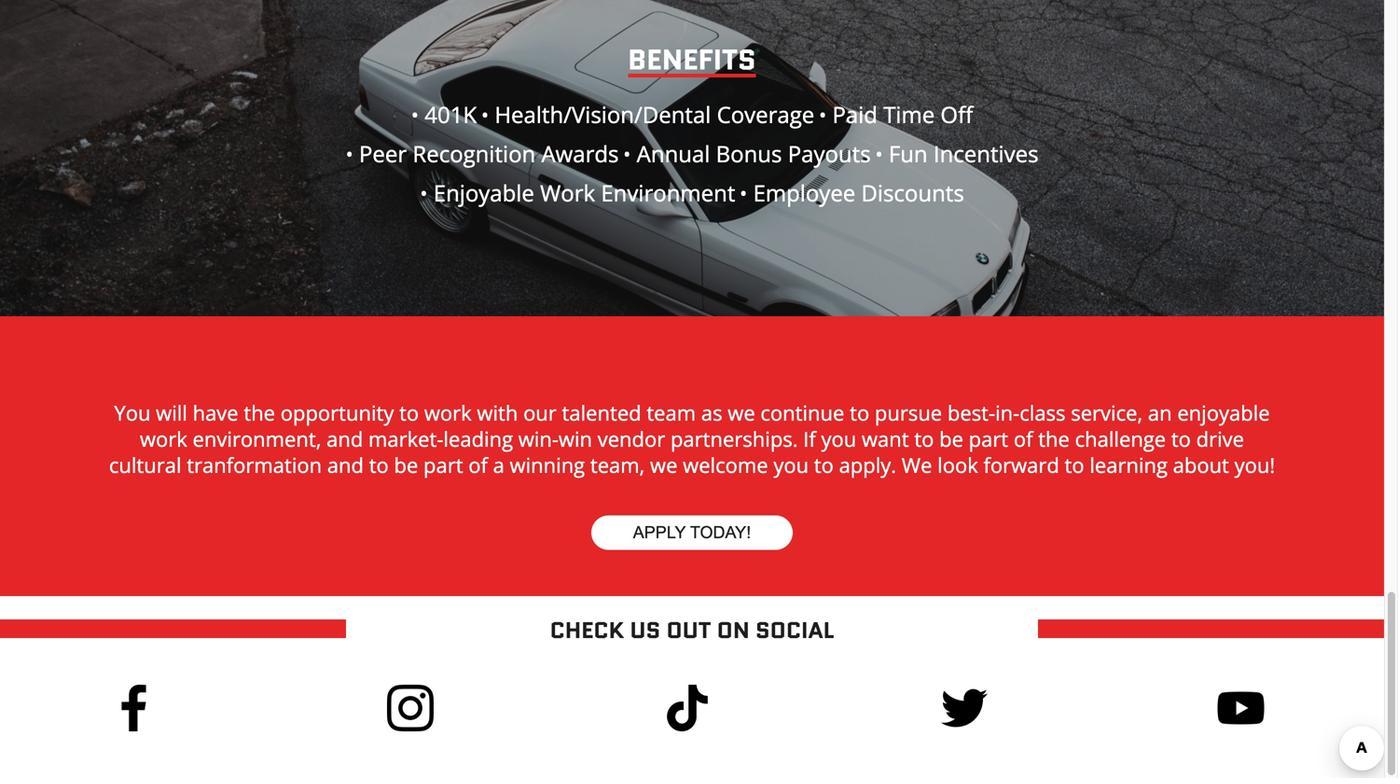 Task type: describe. For each thing, give the bounding box(es) containing it.
health/vision/dental
[[495, 99, 711, 130]]

team,
[[590, 451, 645, 479]]

social
[[756, 614, 834, 647]]

enjoyable
[[434, 178, 534, 208]]

challenge
[[1075, 425, 1166, 453]]

you will have the opportunity to work with our talented team as               we continue to pursue best-in-class service, an enjoyable work               environment, and market-leading win-win vendor partnerships. if               you want to be part of the challenge to drive cultural               tranformation and to be part of a winning team, we welcome you to               apply. we look forward to learning about you!
[[109, 399, 1275, 479]]

incentives
[[934, 139, 1039, 169]]

environment,
[[193, 425, 321, 453]]

partnerships.
[[671, 425, 798, 453]]

to left pursue
[[850, 399, 870, 427]]

pursue
[[875, 399, 942, 427]]

check
[[550, 614, 624, 647]]

instagram image
[[387, 685, 434, 731]]

twitter image
[[941, 685, 988, 731]]

us
[[630, 614, 661, 647]]

environment
[[601, 178, 735, 208]]

to down 'opportunity'
[[369, 451, 389, 479]]

out
[[667, 614, 711, 647]]

1 horizontal spatial be
[[940, 425, 964, 453]]

best-
[[948, 399, 996, 427]]

look
[[938, 451, 978, 479]]

2 and from the top
[[327, 451, 364, 479]]

bonus
[[716, 139, 782, 169]]

paid
[[833, 99, 878, 130]]

drive
[[1197, 425, 1245, 453]]

an
[[1148, 399, 1172, 427]]

team
[[647, 399, 696, 427]]

to left apply.
[[814, 451, 834, 479]]

1 horizontal spatial of
[[1014, 425, 1033, 453]]

vendor
[[598, 425, 665, 453]]

you
[[114, 399, 151, 427]]

fun incentives enjoyable work environment
[[428, 139, 1039, 208]]

as
[[701, 399, 723, 427]]

annual
[[637, 139, 710, 169]]

1 horizontal spatial you
[[821, 425, 857, 453]]

peer
[[359, 139, 407, 169]]

a
[[493, 451, 505, 479]]

to left "drive" on the right bottom of the page
[[1172, 425, 1191, 453]]

winning
[[510, 451, 585, 479]]

market-
[[369, 425, 444, 453]]

youtube image
[[1218, 685, 1265, 731]]

service,
[[1071, 399, 1143, 427]]

recognition
[[413, 139, 536, 169]]

0 horizontal spatial we
[[650, 451, 678, 479]]

class
[[1020, 399, 1066, 427]]

we
[[902, 451, 932, 479]]

today!
[[690, 523, 751, 542]]

with
[[477, 399, 518, 427]]

about
[[1173, 451, 1229, 479]]

1 and from the top
[[327, 425, 363, 453]]

discounts
[[862, 178, 964, 208]]

0 horizontal spatial work
[[140, 425, 187, 453]]

continue
[[761, 399, 845, 427]]

on
[[717, 614, 750, 647]]

0 horizontal spatial the
[[244, 399, 275, 427]]



Task type: vqa. For each thing, say whether or not it's contained in the screenshot.
Tuning
no



Task type: locate. For each thing, give the bounding box(es) containing it.
to right 'opportunity'
[[399, 399, 419, 427]]

0 horizontal spatial of
[[469, 451, 488, 479]]

apply
[[633, 523, 686, 542]]

check us out on social
[[550, 614, 834, 647]]

work left with
[[424, 399, 472, 427]]

fun
[[889, 139, 928, 169]]

learning
[[1090, 451, 1168, 479]]

we right as
[[728, 399, 755, 427]]

paid time off peer recognition awards
[[353, 99, 973, 169]]

employee
[[753, 178, 856, 208]]

1 horizontal spatial work
[[424, 399, 472, 427]]

1 horizontal spatial we
[[728, 399, 755, 427]]

you
[[821, 425, 857, 453], [774, 451, 809, 479]]

1 horizontal spatial the
[[1039, 425, 1070, 453]]

the
[[244, 399, 275, 427], [1039, 425, 1070, 453]]

apply today! link
[[591, 515, 793, 550]]

we right team,
[[650, 451, 678, 479]]

and down 'opportunity'
[[327, 451, 364, 479]]

apply today! button
[[591, 515, 793, 550]]

work
[[540, 178, 595, 208]]

enjoyable
[[1178, 399, 1270, 427]]

to right forward
[[1065, 451, 1085, 479]]

be
[[940, 425, 964, 453], [394, 451, 418, 479]]

of
[[1014, 425, 1033, 453], [469, 451, 488, 479]]

health/vision/dental coverage
[[489, 99, 815, 130]]

in-
[[996, 399, 1020, 427]]

0 horizontal spatial part
[[424, 451, 463, 479]]

0 horizontal spatial be
[[394, 451, 418, 479]]

be right the we
[[940, 425, 964, 453]]

tiktok image
[[664, 685, 711, 731]]

401k
[[419, 99, 477, 130]]

win
[[559, 425, 592, 453]]

to right the want
[[915, 425, 934, 453]]

want
[[862, 425, 909, 453]]

employee discounts
[[748, 178, 964, 208]]

welcome
[[683, 451, 768, 479]]

win-
[[518, 425, 559, 453]]

of right best-
[[1014, 425, 1033, 453]]

will
[[156, 399, 187, 427]]

0 vertical spatial we
[[728, 399, 755, 427]]

be left leading
[[394, 451, 418, 479]]

our
[[523, 399, 557, 427]]

time
[[884, 99, 935, 130]]

off
[[941, 99, 973, 130]]

0 horizontal spatial you
[[774, 451, 809, 479]]

benefits
[[628, 40, 756, 80]]

work
[[424, 399, 472, 427], [140, 425, 187, 453]]

have
[[193, 399, 238, 427]]

annual bonus payouts
[[631, 139, 871, 169]]

part left class
[[969, 425, 1009, 453]]

talented
[[562, 399, 642, 427]]

coverage
[[717, 99, 815, 130]]

1 horizontal spatial part
[[969, 425, 1009, 453]]

you right the if
[[821, 425, 857, 453]]

payouts
[[788, 139, 871, 169]]

part
[[969, 425, 1009, 453], [424, 451, 463, 479]]

forward
[[984, 451, 1060, 479]]

leading
[[444, 425, 513, 453]]

and left market-
[[327, 425, 363, 453]]

we
[[728, 399, 755, 427], [650, 451, 678, 479]]

of left a
[[469, 451, 488, 479]]

to
[[399, 399, 419, 427], [850, 399, 870, 427], [915, 425, 934, 453], [1172, 425, 1191, 453], [369, 451, 389, 479], [814, 451, 834, 479], [1065, 451, 1085, 479]]

apply.
[[839, 451, 897, 479]]

tranformation
[[187, 451, 322, 479]]

you down continue
[[774, 451, 809, 479]]

apply today!
[[633, 523, 751, 542]]

the right have
[[244, 399, 275, 427]]

awards
[[542, 139, 619, 169]]

opportunity
[[281, 399, 394, 427]]

part left a
[[424, 451, 463, 479]]

facebook image
[[110, 685, 157, 731]]

1 vertical spatial we
[[650, 451, 678, 479]]

you!
[[1235, 451, 1275, 479]]

cultural
[[109, 451, 181, 479]]

and
[[327, 425, 363, 453], [327, 451, 364, 479]]

the right in-
[[1039, 425, 1070, 453]]

work left have
[[140, 425, 187, 453]]

if
[[803, 425, 816, 453]]



